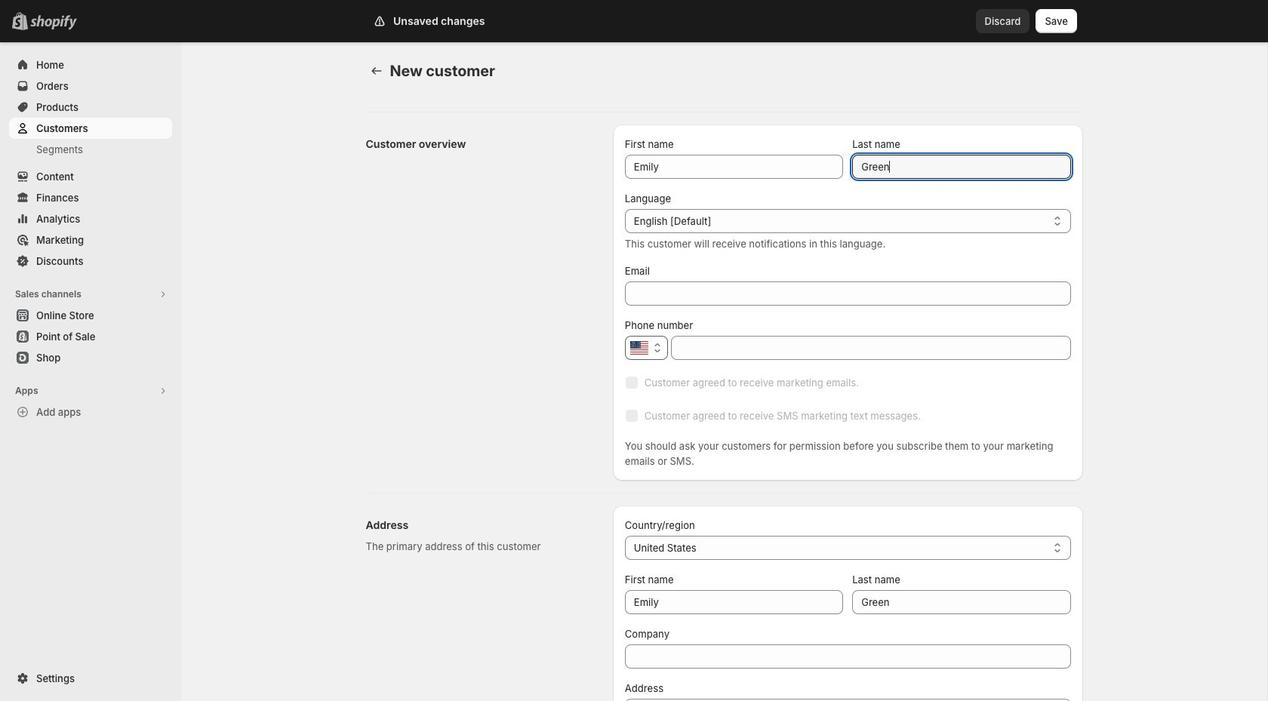 Task type: vqa. For each thing, say whether or not it's contained in the screenshot.
email field
yes



Task type: locate. For each thing, give the bounding box(es) containing it.
None text field
[[625, 155, 843, 179], [671, 336, 1071, 360], [649, 699, 1071, 701], [625, 155, 843, 179], [671, 336, 1071, 360], [649, 699, 1071, 701]]

None email field
[[625, 282, 1071, 306]]

shopify image
[[33, 15, 80, 30]]

None text field
[[852, 155, 1071, 179], [852, 590, 1071, 615], [625, 645, 1071, 669], [852, 155, 1071, 179], [852, 590, 1071, 615], [625, 645, 1071, 669]]



